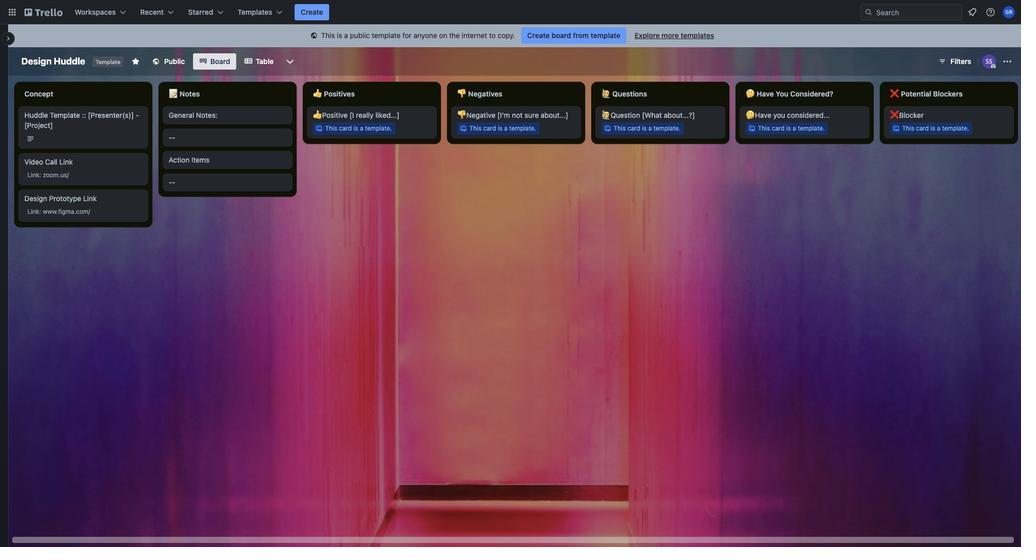 Task type: locate. For each thing, give the bounding box(es) containing it.
4 template. from the left
[[798, 125, 825, 132]]

a
[[344, 31, 348, 40], [360, 125, 363, 132], [504, 125, 508, 132], [649, 125, 652, 132], [793, 125, 796, 132], [937, 125, 941, 132]]

template. down 👍positive [i really liked...] "link"
[[365, 125, 392, 132]]

this card is a template.
[[325, 125, 392, 132], [470, 125, 537, 132], [614, 125, 681, 132], [758, 125, 825, 132], [903, 125, 970, 132]]

this down 👎negative
[[470, 125, 482, 132]]

customize views image
[[285, 56, 295, 67]]

1 card from the left
[[339, 125, 352, 132]]

this card is a template. for [i
[[325, 125, 392, 132]]

2 : from the top
[[39, 208, 41, 215]]

is down 🙋question [what about...?]
[[642, 125, 647, 132]]

2 template. from the left
[[509, 125, 537, 132]]

you
[[774, 111, 786, 119]]

board link
[[193, 53, 236, 70]]

huddle up '[project]'
[[24, 111, 48, 119]]

1 vertical spatial design
[[24, 194, 47, 203]]

: down video
[[39, 171, 41, 179]]

template
[[95, 58, 121, 65], [50, 111, 80, 119]]

starred
[[188, 8, 213, 16]]

about...]
[[541, 111, 569, 119]]

0 vertical spatial design
[[21, 56, 52, 67]]

1 vertical spatial template
[[50, 111, 80, 119]]

stu smith (stusmith18) image
[[982, 54, 997, 69]]

template left for
[[372, 31, 401, 40]]

create for create
[[301, 8, 323, 16]]

👍 positives
[[313, 89, 355, 98]]

-- link up action items link
[[169, 133, 287, 143]]

public
[[350, 31, 370, 40]]

: left www.figma.com/
[[39, 208, 41, 215]]

design huddle
[[21, 56, 85, 67]]

general notes: link
[[169, 110, 287, 120]]

a down '❌blocker' link at the right of the page
[[937, 125, 941, 132]]

positives
[[324, 89, 355, 98]]

template. down considered...
[[798, 125, 825, 132]]

internet
[[462, 31, 487, 40]]

anyone
[[414, 31, 437, 40]]

link down video
[[27, 171, 39, 179]]

notes:
[[196, 111, 218, 119]]

is for 🙋question
[[642, 125, 647, 132]]

sm image
[[309, 31, 319, 41]]

3 this card is a template. from the left
[[614, 125, 681, 132]]

-- link down action items link
[[169, 177, 287, 188]]

really
[[356, 111, 374, 119]]

negatives
[[468, 89, 503, 98]]

create board from template link
[[521, 27, 627, 44]]

card down [i
[[339, 125, 352, 132]]

a down really at the left top of the page
[[360, 125, 363, 132]]

notes
[[180, 89, 200, 98]]

card down 🙋question
[[628, 125, 641, 132]]

-- up action
[[169, 133, 175, 142]]

card down ❌blocker
[[916, 125, 929, 132]]

5 this card is a template. from the left
[[903, 125, 970, 132]]

this card is a template. down 👍positive [i really liked...]
[[325, 125, 392, 132]]

🙋 Questions text field
[[596, 86, 726, 102]]

recent
[[140, 8, 164, 16]]

a down [i'm
[[504, 125, 508, 132]]

👎 Negatives text field
[[451, 86, 581, 102]]

2 card from the left
[[483, 125, 496, 132]]

huddle template :: [presenter(s)] - [project]
[[24, 111, 139, 130]]

❌ Potential Blockers text field
[[884, 86, 1014, 102]]

2 -- link from the top
[[169, 177, 287, 188]]

general
[[169, 111, 194, 119]]

0 horizontal spatial create
[[301, 8, 323, 16]]

a down '🤔have you considered...'
[[793, 125, 796, 132]]

1 vertical spatial create
[[528, 31, 550, 40]]

0 horizontal spatial template
[[372, 31, 401, 40]]

design for design huddle
[[21, 56, 52, 67]]

: inside "design prototype link link : www.figma.com/"
[[39, 208, 41, 215]]

template left ::
[[50, 111, 80, 119]]

have
[[757, 89, 774, 98]]

template
[[372, 31, 401, 40], [591, 31, 621, 40]]

0 vertical spatial --
[[169, 133, 175, 142]]

1 vertical spatial huddle
[[24, 111, 48, 119]]

[project]
[[24, 121, 53, 130]]

-- link
[[169, 133, 287, 143], [169, 177, 287, 188]]

1 : from the top
[[39, 171, 41, 179]]

0 vertical spatial :
[[39, 171, 41, 179]]

👎
[[457, 89, 467, 98]]

this member is an admin of this board. image
[[992, 64, 996, 69]]

create board from template
[[528, 31, 621, 40]]

general notes:
[[169, 111, 218, 119]]

2 this card is a template. from the left
[[470, 125, 537, 132]]

:
[[39, 171, 41, 179], [39, 208, 41, 215]]

--
[[169, 133, 175, 142], [169, 178, 175, 187]]

card for 🤔have
[[772, 125, 785, 132]]

🤔have
[[746, 111, 772, 119]]

this down 🤔have
[[758, 125, 770, 132]]

1 horizontal spatial template
[[95, 58, 121, 65]]

create inside button
[[301, 8, 323, 16]]

design inside "design prototype link link : www.figma.com/"
[[24, 194, 47, 203]]

a down 🙋question [what about...?]
[[649, 125, 652, 132]]

Board name text field
[[16, 53, 90, 70]]

0 vertical spatial create
[[301, 8, 323, 16]]

this card is a template. down '🤔have you considered...'
[[758, 125, 825, 132]]

this for 🤔have
[[758, 125, 770, 132]]

design up concept
[[21, 56, 52, 67]]

template right from
[[591, 31, 621, 40]]

0 vertical spatial -- link
[[169, 133, 287, 143]]

[i'm
[[498, 111, 510, 119]]

is
[[337, 31, 342, 40], [354, 125, 358, 132], [498, 125, 503, 132], [642, 125, 647, 132], [787, 125, 791, 132], [931, 125, 936, 132]]

star or unstar board image
[[132, 57, 140, 66]]

1 template. from the left
[[365, 125, 392, 132]]

create
[[301, 8, 323, 16], [528, 31, 550, 40]]

this for 👎negative
[[470, 125, 482, 132]]

-
[[136, 111, 139, 119], [169, 133, 172, 142], [172, 133, 175, 142], [169, 178, 172, 187], [172, 178, 175, 187]]

0 notifications image
[[967, 6, 979, 18]]

template.
[[365, 125, 392, 132], [509, 125, 537, 132], [654, 125, 681, 132], [798, 125, 825, 132], [942, 125, 970, 132]]

considered?
[[791, 89, 834, 98]]

is down [i'm
[[498, 125, 503, 132]]

template inside huddle template :: [presenter(s)] - [project]
[[50, 111, 80, 119]]

template left 'star or unstar board' icon
[[95, 58, 121, 65]]

design prototype link link : www.figma.com/
[[24, 194, 97, 215]]

card
[[339, 125, 352, 132], [483, 125, 496, 132], [628, 125, 641, 132], [772, 125, 785, 132], [916, 125, 929, 132]]

1 horizontal spatial huddle
[[54, 56, 85, 67]]

5 card from the left
[[916, 125, 929, 132]]

card down you
[[772, 125, 785, 132]]

0 vertical spatial template
[[95, 58, 121, 65]]

👍
[[313, 89, 322, 98]]

4 this card is a template. from the left
[[758, 125, 825, 132]]

this card is a template. down '❌blocker' link at the right of the page
[[903, 125, 970, 132]]

1 horizontal spatial template
[[591, 31, 621, 40]]

this down "👍positive"
[[325, 125, 337, 132]]

this right sm image
[[321, 31, 335, 40]]

this card is a template. down 🙋question [what about...?]
[[614, 125, 681, 132]]

huddle
[[54, 56, 85, 67], [24, 111, 48, 119]]

template. for considered...
[[798, 125, 825, 132]]

www.figma.com/
[[43, 208, 90, 215]]

is for 🤔have
[[787, 125, 791, 132]]

5 template. from the left
[[942, 125, 970, 132]]

design for design prototype link link : www.figma.com/
[[24, 194, 47, 203]]

this card is a template. for [what
[[614, 125, 681, 132]]

template. down 🙋question [what about...?] link
[[654, 125, 681, 132]]

0 horizontal spatial template
[[50, 111, 80, 119]]

template. for not
[[509, 125, 537, 132]]

card down 👎negative
[[483, 125, 496, 132]]

1 vertical spatial --
[[169, 178, 175, 187]]

1 this card is a template. from the left
[[325, 125, 392, 132]]

template. down '❌blocker' link at the right of the page
[[942, 125, 970, 132]]

huddle template :: [presenter(s)] - [project] link
[[24, 110, 142, 131]]

is down '🤔have you considered...'
[[787, 125, 791, 132]]

questions
[[613, 89, 647, 98]]

copy.
[[498, 31, 515, 40]]

[presenter(s)]
[[88, 111, 134, 119]]

is down 👍positive [i really liked...]
[[354, 125, 358, 132]]

card for 🙋question
[[628, 125, 641, 132]]

design inside text box
[[21, 56, 52, 67]]

4 card from the left
[[772, 125, 785, 132]]

🤔have you considered... link
[[746, 110, 864, 120]]

link left www.figma.com/
[[27, 208, 39, 215]]

show menu image
[[1003, 56, 1013, 67]]

1 -- from the top
[[169, 133, 175, 142]]

explore more templates link
[[629, 27, 721, 44]]

card for 👍positive
[[339, 125, 352, 132]]

2 -- from the top
[[169, 178, 175, 187]]

1 vertical spatial :
[[39, 208, 41, 215]]

0 horizontal spatial huddle
[[24, 111, 48, 119]]

this down 🙋question
[[614, 125, 626, 132]]

workspaces button
[[69, 4, 132, 20]]

-- for second the -- link from the bottom
[[169, 133, 175, 142]]

3 template. from the left
[[654, 125, 681, 132]]

huddle up concept text box
[[54, 56, 85, 67]]

create left board
[[528, 31, 550, 40]]

templates
[[238, 8, 272, 16]]

create up sm image
[[301, 8, 323, 16]]

board
[[210, 57, 230, 66]]

👍 Positives text field
[[307, 86, 437, 102]]

🙋question [what about...?] link
[[602, 110, 720, 120]]

template. down not
[[509, 125, 537, 132]]

design
[[21, 56, 52, 67], [24, 194, 47, 203]]

this
[[321, 31, 335, 40], [325, 125, 337, 132], [470, 125, 482, 132], [614, 125, 626, 132], [758, 125, 770, 132], [903, 125, 915, 132]]

-- down action
[[169, 178, 175, 187]]

1 vertical spatial -- link
[[169, 177, 287, 188]]

zoom.us/
[[43, 171, 69, 179]]

Concept text field
[[18, 86, 148, 102]]

this card is a template. for you
[[758, 125, 825, 132]]

action items link
[[169, 155, 287, 165]]

this card is a template. down [i'm
[[470, 125, 537, 132]]

👎negative [i'm not sure about...] link
[[457, 110, 575, 120]]

is left public
[[337, 31, 342, 40]]

3 card from the left
[[628, 125, 641, 132]]

video
[[24, 158, 43, 166]]

: inside video call link link : zoom.us/
[[39, 171, 41, 179]]

design left prototype
[[24, 194, 47, 203]]

from
[[573, 31, 589, 40]]

a for 🙋question
[[649, 125, 652, 132]]

1 horizontal spatial create
[[528, 31, 550, 40]]

template. for about...?]
[[654, 125, 681, 132]]

this card is a template. for [i'm
[[470, 125, 537, 132]]

0 vertical spatial huddle
[[54, 56, 85, 67]]



Task type: vqa. For each thing, say whether or not it's contained in the screenshot.


Task type: describe. For each thing, give the bounding box(es) containing it.
template. for really
[[365, 125, 392, 132]]

this down ❌blocker
[[903, 125, 915, 132]]

[i
[[350, 111, 354, 119]]

this for 🙋question
[[614, 125, 626, 132]]

::
[[82, 111, 86, 119]]

a for 👎negative
[[504, 125, 508, 132]]

starred button
[[182, 4, 230, 20]]

templates
[[681, 31, 715, 40]]

👍positive
[[313, 111, 348, 119]]

is for 👎negative
[[498, 125, 503, 132]]

huddle inside huddle template :: [presenter(s)] - [project]
[[24, 111, 48, 119]]

2 template from the left
[[591, 31, 621, 40]]

considered...
[[787, 111, 830, 119]]

to
[[489, 31, 496, 40]]

filters
[[951, 57, 972, 66]]

link right "call"
[[59, 158, 73, 166]]

prototype
[[49, 194, 81, 203]]

not
[[512, 111, 523, 119]]

action items
[[169, 156, 210, 164]]

❌
[[890, 89, 900, 98]]

on
[[439, 31, 447, 40]]

🙋question [what about...?]
[[602, 111, 695, 119]]

: for design
[[39, 208, 41, 215]]

👎negative [i'm not sure about...]
[[457, 111, 569, 119]]

🤔have you considered...
[[746, 111, 830, 119]]

table
[[256, 57, 274, 66]]

recent button
[[134, 4, 180, 20]]

action
[[169, 156, 190, 164]]

❌ potential blockers
[[890, 89, 963, 98]]

👎 negatives
[[457, 89, 503, 98]]

this for 👍positive
[[325, 125, 337, 132]]

card for 👎negative
[[483, 125, 496, 132]]

explore more templates
[[635, 31, 715, 40]]

the
[[449, 31, 460, 40]]

explore
[[635, 31, 660, 40]]

Search field
[[873, 5, 962, 20]]

public
[[164, 57, 185, 66]]

open information menu image
[[986, 7, 996, 17]]

video call link link : zoom.us/
[[24, 158, 73, 179]]

link right prototype
[[83, 194, 97, 203]]

items
[[192, 156, 210, 164]]

👎negative
[[457, 111, 496, 119]]

🙋question
[[602, 111, 640, 119]]

- inside huddle template :: [presenter(s)] - [project]
[[136, 111, 139, 119]]

1 template from the left
[[372, 31, 401, 40]]

[what
[[642, 111, 662, 119]]

potential
[[901, 89, 932, 98]]

video call link link
[[24, 157, 142, 167]]

search image
[[865, 8, 873, 16]]

📝 notes
[[169, 89, 200, 98]]

1 -- link from the top
[[169, 133, 287, 143]]

more
[[662, 31, 679, 40]]

call
[[45, 158, 57, 166]]

❌blocker link
[[890, 110, 1008, 120]]

❌blocker
[[890, 111, 924, 119]]

liked...]
[[376, 111, 400, 119]]

a left public
[[344, 31, 348, 40]]

primary element
[[0, 0, 1022, 24]]

a for 👍positive
[[360, 125, 363, 132]]

🤔 Have You Considered? text field
[[740, 86, 870, 102]]

workspaces
[[75, 8, 116, 16]]

sure
[[525, 111, 539, 119]]

filters button
[[936, 53, 975, 70]]

🙋
[[602, 89, 611, 98]]

create for create board from template
[[528, 31, 550, 40]]

blockers
[[934, 89, 963, 98]]

this is a public template for anyone on the internet to copy.
[[321, 31, 515, 40]]

for
[[403, 31, 412, 40]]

🤔 have you considered?
[[746, 89, 834, 98]]

design prototype link link
[[24, 194, 142, 204]]

📝
[[169, 89, 178, 98]]

about...?]
[[664, 111, 695, 119]]

is down '❌blocker' link at the right of the page
[[931, 125, 936, 132]]

concept
[[24, 89, 53, 98]]

board
[[552, 31, 571, 40]]

🙋 questions
[[602, 89, 647, 98]]

templates button
[[232, 4, 289, 20]]

back to home image
[[24, 4, 63, 20]]

a for 🤔have
[[793, 125, 796, 132]]

👍positive [i really liked...] link
[[313, 110, 431, 120]]

🤔
[[746, 89, 755, 98]]

huddle inside text box
[[54, 56, 85, 67]]

is for 👍positive
[[354, 125, 358, 132]]

public button
[[146, 53, 191, 70]]

table link
[[238, 53, 280, 70]]

create button
[[295, 4, 329, 20]]

-- for 1st the -- link from the bottom
[[169, 178, 175, 187]]

greg robinson (gregrobinson96) image
[[1003, 6, 1015, 18]]

📝 Notes text field
[[163, 86, 293, 102]]

👍positive [i really liked...]
[[313, 111, 400, 119]]

: for video
[[39, 171, 41, 179]]

you
[[776, 89, 789, 98]]



